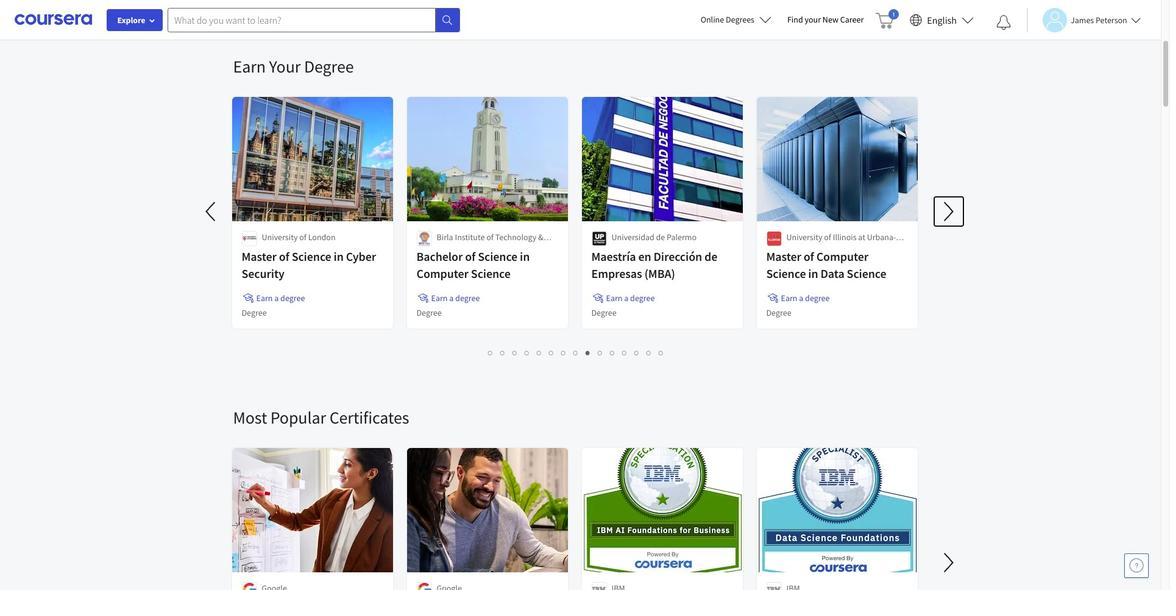 Task type: describe. For each thing, give the bounding box(es) containing it.
earn left your
[[233, 55, 266, 77]]

12
[[623, 347, 632, 359]]

bachelor
[[417, 249, 463, 264]]

earn a degree for security
[[256, 293, 305, 304]]

cyber
[[346, 249, 376, 264]]

degree for bachelor of science in computer science
[[417, 307, 442, 318]]

earn for maestría en dirección de empresas (mba)
[[606, 293, 623, 304]]

certificates
[[330, 407, 409, 429]]

in for bachelor of science in computer science
[[520, 249, 530, 264]]

1
[[488, 347, 493, 359]]

earn for bachelor of science in computer science
[[431, 293, 448, 304]]

11
[[610, 347, 620, 359]]

What do you want to learn? text field
[[168, 8, 436, 32]]

list inside earn your degree carousel element
[[233, 346, 919, 360]]

your
[[269, 55, 301, 77]]

10
[[598, 347, 608, 359]]

master of science in cyber security
[[242, 249, 376, 281]]

a for data
[[800, 293, 804, 304]]

shopping cart: 1 item image
[[877, 9, 900, 29]]

a for (mba)
[[625, 293, 629, 304]]

a for science
[[450, 293, 454, 304]]

degree for maestría en dirección de empresas (mba)
[[592, 307, 617, 318]]

peterson
[[1096, 14, 1128, 25]]

your
[[805, 14, 821, 25]]

9 button
[[582, 346, 595, 360]]

science down pilani
[[471, 266, 511, 281]]

degree for security
[[281, 293, 305, 304]]

13 button
[[631, 346, 645, 360]]

14
[[647, 347, 657, 359]]

illinois
[[833, 232, 857, 243]]

explore button
[[107, 9, 163, 31]]

5
[[537, 347, 542, 359]]

science down champaign
[[767, 266, 806, 281]]

explore
[[117, 15, 145, 26]]

coursera image
[[15, 10, 92, 29]]

birla institute of technology & science, pilani image
[[417, 231, 432, 246]]

urbana-
[[868, 232, 897, 243]]

university of london
[[262, 232, 336, 243]]

of for bachelor of science in computer science
[[465, 249, 476, 264]]

10 button
[[595, 346, 608, 360]]

english button
[[906, 0, 979, 40]]

most popular certificates carousel element
[[227, 370, 1171, 590]]

maestría en dirección de empresas (mba)
[[592, 249, 718, 281]]

help center image
[[1130, 559, 1145, 573]]

security
[[242, 266, 285, 281]]

5 button
[[534, 346, 546, 360]]

earn a degree for (mba)
[[606, 293, 655, 304]]

4
[[525, 347, 530, 359]]

earn for master of computer science in data science
[[781, 293, 798, 304]]

bachelor of science in computer science
[[417, 249, 530, 281]]

0 vertical spatial de
[[657, 232, 665, 243]]

online degrees
[[701, 14, 755, 25]]

earn for master of science in cyber security
[[256, 293, 273, 304]]

science,
[[437, 244, 466, 255]]

degrees
[[726, 14, 755, 25]]

university for computer
[[787, 232, 823, 243]]

james peterson
[[1071, 14, 1128, 25]]

1 button
[[485, 346, 497, 360]]

7
[[562, 347, 567, 359]]

new
[[823, 14, 839, 25]]

popular
[[271, 407, 326, 429]]

find
[[788, 14, 804, 25]]

empresas
[[592, 266, 642, 281]]

london
[[308, 232, 336, 243]]

a for security
[[275, 293, 279, 304]]

14 button
[[643, 346, 657, 360]]

in inside master of computer science in data science
[[809, 266, 819, 281]]

earn your degree carousel element
[[197, 19, 964, 370]]

science down technology
[[478, 249, 518, 264]]

james peterson button
[[1028, 8, 1141, 32]]

career
[[841, 14, 864, 25]]

master for master of computer science in data science
[[767, 249, 802, 264]]

3
[[513, 347, 518, 359]]

degree for master of science in cyber security
[[242, 307, 267, 318]]

universidad de palermo
[[612, 232, 697, 243]]

of for university of illinois at urbana- champaign
[[825, 232, 832, 243]]

birla institute of technology & science, pilani
[[437, 232, 544, 255]]

find your new career link
[[782, 12, 870, 27]]

university for science
[[262, 232, 298, 243]]

earn a degree for science
[[431, 293, 480, 304]]

en
[[639, 249, 652, 264]]

4 button
[[521, 346, 534, 360]]



Task type: locate. For each thing, give the bounding box(es) containing it.
1 horizontal spatial de
[[705, 249, 718, 264]]

1 vertical spatial next slide image
[[935, 548, 964, 578]]

computer down illinois
[[817, 249, 869, 264]]

13
[[635, 347, 645, 359]]

earn a degree down the bachelor of science in computer science
[[431, 293, 480, 304]]

1 vertical spatial computer
[[417, 266, 469, 281]]

technology
[[496, 232, 537, 243]]

in inside master of science in cyber security
[[334, 249, 344, 264]]

degree
[[281, 293, 305, 304], [456, 293, 480, 304], [631, 293, 655, 304], [806, 293, 830, 304]]

in left cyber
[[334, 249, 344, 264]]

online
[[701, 14, 725, 25]]

0 vertical spatial computer
[[817, 249, 869, 264]]

earn a degree down the 'empresas'
[[606, 293, 655, 304]]

1 degree from the left
[[281, 293, 305, 304]]

0 vertical spatial next slide image
[[935, 197, 964, 226]]

of inside 'birla institute of technology & science, pilani'
[[487, 232, 494, 243]]

computer inside the bachelor of science in computer science
[[417, 266, 469, 281]]

2 earn a degree from the left
[[431, 293, 480, 304]]

earn down bachelor
[[431, 293, 448, 304]]

1 horizontal spatial computer
[[817, 249, 869, 264]]

a down master of computer science in data science
[[800, 293, 804, 304]]

2 university from the left
[[787, 232, 823, 243]]

(mba)
[[645, 266, 676, 281]]

degree down the bachelor of science in computer science
[[456, 293, 480, 304]]

1 university from the left
[[262, 232, 298, 243]]

computer
[[817, 249, 869, 264], [417, 266, 469, 281]]

2 next slide image from the top
[[935, 548, 964, 578]]

in left data
[[809, 266, 819, 281]]

0 horizontal spatial university
[[262, 232, 298, 243]]

2 degree from the left
[[456, 293, 480, 304]]

pilani
[[468, 244, 488, 255]]

7 button
[[558, 346, 570, 360]]

master up security
[[242, 249, 277, 264]]

list
[[233, 2, 928, 15], [233, 346, 919, 360]]

None search field
[[168, 8, 460, 32]]

a
[[275, 293, 279, 304], [450, 293, 454, 304], [625, 293, 629, 304], [800, 293, 804, 304]]

11 button
[[607, 346, 620, 360]]

10 11 12 13 14 15
[[598, 347, 669, 359]]

most
[[233, 407, 267, 429]]

dirección
[[654, 249, 703, 264]]

university right university of london icon
[[262, 232, 298, 243]]

1 list from the top
[[233, 2, 928, 15]]

de right dirección
[[705, 249, 718, 264]]

data
[[821, 266, 845, 281]]

2 button
[[497, 346, 509, 360]]

master inside master of computer science in data science
[[767, 249, 802, 264]]

2 master from the left
[[767, 249, 802, 264]]

of for master of science in cyber security
[[279, 249, 290, 264]]

1 horizontal spatial master
[[767, 249, 802, 264]]

master
[[242, 249, 277, 264], [767, 249, 802, 264]]

degree down the (mba)
[[631, 293, 655, 304]]

degree for data
[[806, 293, 830, 304]]

earn down master of computer science in data science
[[781, 293, 798, 304]]

8 button
[[570, 346, 582, 360]]

earn a degree down data
[[781, 293, 830, 304]]

of for master of computer science in data science
[[804, 249, 815, 264]]

2
[[501, 347, 506, 359]]

earn a degree down security
[[256, 293, 305, 304]]

science
[[292, 249, 332, 264], [478, 249, 518, 264], [471, 266, 511, 281], [767, 266, 806, 281], [847, 266, 887, 281]]

of for university of london
[[300, 232, 307, 243]]

15
[[659, 347, 669, 359]]

1 vertical spatial list
[[233, 346, 919, 360]]

james
[[1071, 14, 1095, 25]]

de
[[657, 232, 665, 243], [705, 249, 718, 264]]

1 a from the left
[[275, 293, 279, 304]]

earn a degree
[[256, 293, 305, 304], [431, 293, 480, 304], [606, 293, 655, 304], [781, 293, 830, 304]]

in down technology
[[520, 249, 530, 264]]

university up champaign
[[787, 232, 823, 243]]

4 earn a degree from the left
[[781, 293, 830, 304]]

6
[[549, 347, 554, 359]]

master of computer science in data science
[[767, 249, 887, 281]]

earn down security
[[256, 293, 273, 304]]

degree for science
[[456, 293, 480, 304]]

master down "university of illinois at urbana-champaign" image
[[767, 249, 802, 264]]

english
[[928, 14, 957, 26]]

0 horizontal spatial de
[[657, 232, 665, 243]]

3 a from the left
[[625, 293, 629, 304]]

in inside the bachelor of science in computer science
[[520, 249, 530, 264]]

1 next slide image from the top
[[935, 197, 964, 226]]

&
[[539, 232, 544, 243]]

a down the 'empresas'
[[625, 293, 629, 304]]

a down security
[[275, 293, 279, 304]]

3 degree from the left
[[631, 293, 655, 304]]

1 master from the left
[[242, 249, 277, 264]]

in for master of science in cyber security
[[334, 249, 344, 264]]

3 earn a degree from the left
[[606, 293, 655, 304]]

of inside university of illinois at urbana- champaign
[[825, 232, 832, 243]]

master inside master of science in cyber security
[[242, 249, 277, 264]]

8
[[574, 347, 579, 359]]

9
[[586, 347, 591, 359]]

of inside master of science in cyber security
[[279, 249, 290, 264]]

1 vertical spatial de
[[705, 249, 718, 264]]

university
[[262, 232, 298, 243], [787, 232, 823, 243]]

master for master of science in cyber security
[[242, 249, 277, 264]]

science inside master of science in cyber security
[[292, 249, 332, 264]]

earn a degree for data
[[781, 293, 830, 304]]

1 horizontal spatial in
[[520, 249, 530, 264]]

next slide image inside "most popular certificates carousel" element
[[935, 548, 964, 578]]

universidad de palermo image
[[592, 231, 607, 246]]

show notifications image
[[997, 15, 1012, 30]]

next slide image
[[935, 197, 964, 226], [935, 548, 964, 578]]

online degrees button
[[691, 6, 782, 33]]

earn down the 'empresas'
[[606, 293, 623, 304]]

2 a from the left
[[450, 293, 454, 304]]

0 horizontal spatial computer
[[417, 266, 469, 281]]

3 button
[[509, 346, 521, 360]]

science down london on the left
[[292, 249, 332, 264]]

university inside university of illinois at urbana- champaign
[[787, 232, 823, 243]]

earn
[[233, 55, 266, 77], [256, 293, 273, 304], [431, 293, 448, 304], [606, 293, 623, 304], [781, 293, 798, 304]]

degree for (mba)
[[631, 293, 655, 304]]

0 horizontal spatial in
[[334, 249, 344, 264]]

1 horizontal spatial university
[[787, 232, 823, 243]]

4 degree from the left
[[806, 293, 830, 304]]

universidad
[[612, 232, 655, 243]]

earn your degree
[[233, 55, 354, 77]]

4 a from the left
[[800, 293, 804, 304]]

12 button
[[619, 346, 632, 360]]

in
[[334, 249, 344, 264], [520, 249, 530, 264], [809, 266, 819, 281]]

degree
[[304, 55, 354, 77], [242, 307, 267, 318], [417, 307, 442, 318], [592, 307, 617, 318], [767, 307, 792, 318]]

a down the bachelor of science in computer science
[[450, 293, 454, 304]]

0 vertical spatial list
[[233, 2, 928, 15]]

palermo
[[667, 232, 697, 243]]

6 button
[[546, 346, 558, 360]]

15 button
[[656, 346, 669, 360]]

university of illinois at urbana- champaign
[[787, 232, 897, 255]]

1 earn a degree from the left
[[256, 293, 305, 304]]

previous slide image
[[197, 197, 226, 226]]

2 list from the top
[[233, 346, 919, 360]]

university of london image
[[242, 231, 257, 246]]

maestría
[[592, 249, 636, 264]]

degree down master of science in cyber security
[[281, 293, 305, 304]]

find your new career
[[788, 14, 864, 25]]

0 horizontal spatial master
[[242, 249, 277, 264]]

list containing 1
[[233, 346, 919, 360]]

champaign
[[787, 244, 828, 255]]

computer inside master of computer science in data science
[[817, 249, 869, 264]]

university of illinois at urbana-champaign image
[[767, 231, 782, 246]]

at
[[859, 232, 866, 243]]

science right data
[[847, 266, 887, 281]]

degree for master of computer science in data science
[[767, 307, 792, 318]]

2 horizontal spatial in
[[809, 266, 819, 281]]

birla
[[437, 232, 454, 243]]

institute
[[455, 232, 485, 243]]

de left the palermo
[[657, 232, 665, 243]]

degree down data
[[806, 293, 830, 304]]

of inside master of computer science in data science
[[804, 249, 815, 264]]

of inside the bachelor of science in computer science
[[465, 249, 476, 264]]

of
[[300, 232, 307, 243], [487, 232, 494, 243], [825, 232, 832, 243], [279, 249, 290, 264], [465, 249, 476, 264], [804, 249, 815, 264]]

de inside maestría en dirección de empresas (mba)
[[705, 249, 718, 264]]

most popular certificates
[[233, 407, 409, 429]]

computer down bachelor
[[417, 266, 469, 281]]



Task type: vqa. For each thing, say whether or not it's contained in the screenshot.
• in the Lecture 1.1: Welcome, Social Psychers! Video • 8 Min
no



